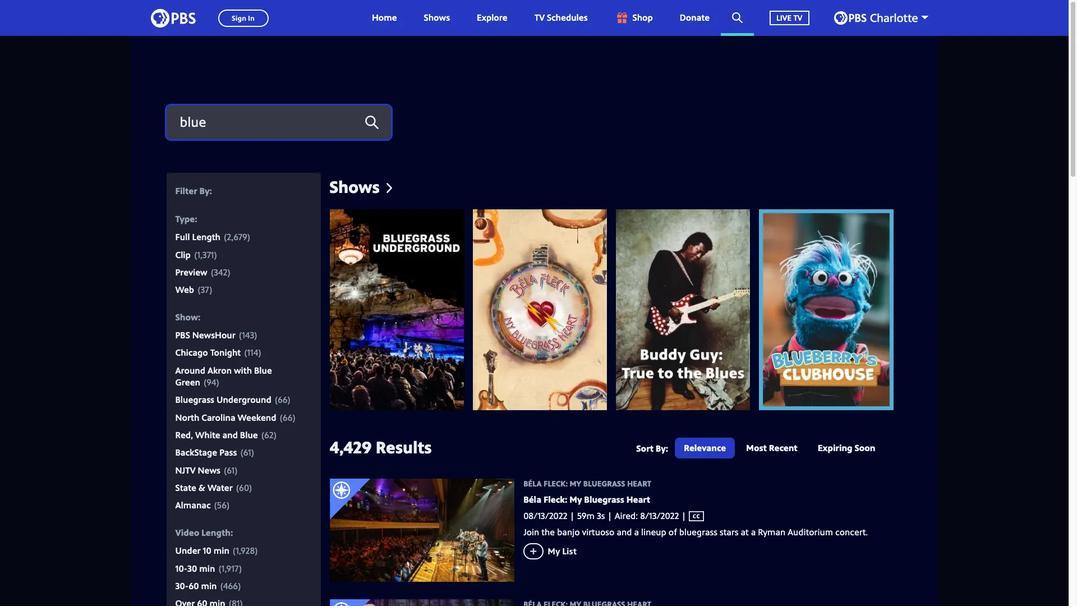 Task type: describe. For each thing, give the bounding box(es) containing it.
30
[[187, 562, 197, 574]]

join the banjo virtuoso and a lineup of bluegrass stars at a ryman auditorium concert.
[[524, 526, 868, 538]]

1 béla from the top
[[524, 478, 542, 489]]

0 vertical spatial shows
[[424, 11, 450, 24]]

béla fleck: my bluegrass heart béla fleck: my bluegrass heart
[[524, 478, 651, 505]]

( down weekend
[[261, 429, 264, 441]]

1 vertical spatial min
[[199, 562, 215, 574]]

filter by:
[[175, 185, 212, 197]]

tv schedules link
[[523, 0, 599, 36]]

stars
[[720, 526, 739, 538]]

blueberry's clubhouse image
[[759, 209, 894, 410]]

( down 143
[[244, 346, 247, 359]]

white
[[195, 429, 220, 441]]

akron
[[208, 364, 232, 376]]

around akron with blue green
[[175, 364, 272, 388]]

8/13/2022
[[640, 509, 679, 522]]

schedules
[[547, 11, 588, 24]]

north
[[175, 411, 199, 423]]

1 vertical spatial 61
[[227, 464, 235, 476]]

( right weekend
[[280, 411, 283, 423]]

466
[[223, 580, 238, 592]]

30-
[[175, 580, 189, 592]]

( down 1,371
[[211, 266, 214, 278]]

( right 30
[[219, 562, 221, 574]]

water
[[208, 481, 233, 494]]

1 a from the left
[[634, 526, 639, 538]]

around
[[175, 364, 205, 376]]

08/13/2022
[[524, 509, 568, 522]]

2 horizontal spatial :
[[231, 526, 233, 539]]

buddy guy: true to the blues image
[[616, 209, 750, 410]]

1,917
[[221, 562, 239, 574]]

type :
[[175, 212, 197, 225]]

( right water
[[236, 481, 239, 494]]

backstage
[[175, 446, 217, 459]]

web
[[175, 283, 194, 296]]

blue inside around akron with blue green
[[254, 364, 272, 376]]

virtuoso
[[582, 526, 615, 538]]

clip
[[175, 248, 191, 261]]

green
[[175, 376, 200, 388]]

( up tonight
[[239, 329, 242, 341]]

2 my from the top
[[570, 493, 582, 505]]

: for show
[[198, 311, 201, 323]]

( 94 )
[[204, 376, 219, 388]]

4,429
[[330, 435, 372, 458]]

live
[[777, 12, 792, 23]]

live tv
[[777, 12, 803, 23]]

10-
[[175, 562, 187, 574]]

pbs newshour ( 143 ) chicago tonight ( 114 )
[[175, 329, 261, 359]]

type
[[175, 212, 195, 225]]

explore
[[477, 11, 508, 24]]

2 fleck: from the top
[[544, 493, 568, 505]]

newshour
[[192, 329, 236, 341]]

explore link
[[466, 0, 519, 36]]

by: for sort by:
[[656, 442, 668, 455]]

( right web
[[198, 283, 201, 296]]

0 vertical spatial min
[[214, 544, 229, 557]]

lineup
[[641, 526, 666, 538]]

red,
[[175, 429, 193, 441]]

weekend
[[238, 411, 276, 423]]

auditorium
[[788, 526, 833, 538]]

1 vertical spatial bluegrass
[[583, 478, 625, 489]]

underground
[[217, 394, 271, 406]]

( right green
[[204, 376, 207, 388]]

concert.
[[836, 526, 868, 538]]

94
[[207, 376, 216, 388]]

&
[[199, 481, 205, 494]]

the
[[542, 526, 555, 538]]

soon
[[855, 442, 876, 454]]

almanac
[[175, 499, 211, 511]]

114
[[247, 346, 258, 359]]

sort
[[636, 442, 654, 455]]

banjo
[[557, 526, 580, 538]]

search image
[[732, 12, 743, 23]]

pass
[[219, 446, 237, 459]]

2 vertical spatial min
[[201, 580, 217, 592]]

donate
[[680, 11, 710, 24]]

full
[[175, 231, 190, 243]]

4,429 results
[[330, 435, 432, 458]]

1,371
[[197, 248, 214, 261]]

relevance
[[684, 442, 726, 454]]

béla fleck: my bluegrass heart—bonus feature image
[[330, 599, 515, 606]]

59m
[[577, 509, 595, 522]]

bluegrass
[[679, 526, 718, 538]]

aired:
[[615, 509, 638, 522]]

chicago
[[175, 346, 208, 359]]

most recent
[[746, 442, 798, 454]]

shop link
[[604, 0, 664, 36]]

2 vertical spatial bluegrass
[[584, 493, 624, 505]]

2 béla fleck: my bluegrass heart link from the top
[[524, 493, 650, 505]]

preview
[[175, 266, 207, 278]]

pbs
[[175, 329, 190, 341]]

results
[[376, 435, 432, 458]]

and inside bluegrass underground ( 66 ) north carolina weekend ( 66 ) red, white and blue ( 62 ) backstage pass ( 61 ) njtv news ( 61 ) state & water ( 60 ) almanac ( 56 )
[[222, 429, 238, 441]]

length for :
[[201, 526, 231, 539]]

| inside closed captions available element
[[679, 509, 689, 522]]

1 vertical spatial heart
[[627, 493, 650, 505]]

( right pass
[[240, 446, 243, 459]]

2 | from the left
[[607, 509, 613, 522]]

recent
[[769, 442, 798, 454]]

( right clip
[[194, 248, 197, 261]]

home link
[[361, 0, 408, 36]]



Task type: vqa. For each thing, say whether or not it's contained in the screenshot.
Live TV
yes



Task type: locate. For each thing, give the bounding box(es) containing it.
( up the 342
[[224, 231, 227, 243]]

: for type
[[195, 212, 197, 225]]

length up 1,371
[[192, 231, 221, 243]]

0 vertical spatial my
[[570, 478, 581, 489]]

filter
[[175, 185, 197, 197]]

(
[[224, 231, 227, 243], [194, 248, 197, 261], [211, 266, 214, 278], [198, 283, 201, 296], [239, 329, 242, 341], [244, 346, 247, 359], [204, 376, 207, 388], [275, 394, 278, 406], [280, 411, 283, 423], [261, 429, 264, 441], [240, 446, 243, 459], [224, 464, 227, 476], [236, 481, 239, 494], [214, 499, 217, 511], [233, 544, 236, 557], [219, 562, 221, 574], [220, 580, 223, 592]]

60 down 30
[[189, 580, 199, 592]]

béla fleck: my bluegrass heart link up 59m
[[524, 493, 650, 505]]

1 horizontal spatial by:
[[656, 442, 668, 455]]

video
[[175, 526, 199, 539]]

by: for filter by:
[[199, 185, 212, 197]]

most
[[746, 442, 767, 454]]

1 béla fleck: my bluegrass heart link from the top
[[524, 478, 891, 489]]

shows link
[[413, 0, 461, 36], [330, 175, 392, 198]]

66 right weekend
[[283, 411, 293, 423]]

0 vertical spatial :
[[195, 212, 197, 225]]

live tv link
[[759, 0, 821, 36]]

0 horizontal spatial tv
[[535, 11, 545, 24]]

closed captions available element
[[679, 509, 704, 522]]

10
[[203, 544, 211, 557]]

passport image for bottom 'béla fleck: my bluegrass heart' image
[[330, 479, 371, 520]]

1 horizontal spatial 60
[[239, 481, 249, 494]]

at
[[741, 526, 749, 538]]

2 béla from the top
[[524, 493, 542, 505]]

béla
[[524, 478, 542, 489], [524, 493, 542, 505]]

min right 30
[[199, 562, 215, 574]]

60 right water
[[239, 481, 249, 494]]

ryman
[[758, 526, 786, 538]]

a left lineup
[[634, 526, 639, 538]]

61 right pass
[[243, 446, 251, 459]]

0 vertical spatial blue
[[254, 364, 272, 376]]

1 passport image from the top
[[330, 479, 371, 520]]

342
[[214, 266, 228, 278]]

0 vertical spatial béla
[[524, 478, 542, 489]]

1 horizontal spatial |
[[607, 509, 613, 522]]

home
[[372, 11, 397, 24]]

1 vertical spatial béla fleck: my bluegrass heart link
[[524, 493, 650, 505]]

expiring
[[818, 442, 853, 454]]

0 horizontal spatial 60
[[189, 580, 199, 592]]

pbs charlotte image
[[834, 11, 918, 25]]

join
[[524, 526, 539, 538]]

state
[[175, 481, 196, 494]]

: up newshour
[[198, 311, 201, 323]]

66 right underground
[[278, 394, 288, 406]]

blue inside bluegrass underground ( 66 ) north carolina weekend ( 66 ) red, white and blue ( 62 ) backstage pass ( 61 ) njtv news ( 61 ) state & water ( 60 ) almanac ( 56 )
[[240, 429, 258, 441]]

min left 466
[[201, 580, 217, 592]]

1 my from the top
[[570, 478, 581, 489]]

( down 1,917
[[220, 580, 223, 592]]

0 vertical spatial shows link
[[413, 0, 461, 36]]

1 horizontal spatial a
[[751, 526, 756, 538]]

0 vertical spatial length
[[192, 231, 221, 243]]

1 vertical spatial passport image
[[330, 599, 371, 606]]

0 horizontal spatial a
[[634, 526, 639, 538]]

3s
[[597, 509, 605, 522]]

1 vertical spatial by:
[[656, 442, 668, 455]]

:
[[195, 212, 197, 225], [198, 311, 201, 323], [231, 526, 233, 539]]

bluegrass
[[175, 394, 214, 406], [583, 478, 625, 489], [584, 493, 624, 505]]

1 vertical spatial shows
[[330, 175, 380, 198]]

1 | from the left
[[570, 509, 575, 522]]

1 vertical spatial my
[[570, 493, 582, 505]]

1 vertical spatial 60
[[189, 580, 199, 592]]

video length :
[[175, 526, 233, 539]]

tv
[[535, 11, 545, 24], [794, 12, 803, 23]]

under
[[175, 544, 201, 557]]

show
[[175, 311, 198, 323]]

a right the at
[[751, 526, 756, 538]]

0 vertical spatial passport image
[[330, 479, 371, 520]]

and
[[222, 429, 238, 441], [617, 526, 632, 538]]

56
[[217, 499, 227, 511]]

0 horizontal spatial 61
[[227, 464, 235, 476]]

min right the 10
[[214, 544, 229, 557]]

1,928
[[236, 544, 255, 557]]

| up join the banjo virtuoso and a lineup of bluegrass stars at a ryman auditorium concert.
[[679, 509, 689, 522]]

béla fleck: my bluegrass heart link
[[524, 478, 891, 489], [524, 493, 650, 505]]

by:
[[199, 185, 212, 197], [656, 442, 668, 455]]

1 vertical spatial shows link
[[330, 175, 392, 198]]

length up the 10
[[201, 526, 231, 539]]

1 vertical spatial blue
[[240, 429, 258, 441]]

expiring soon
[[818, 442, 876, 454]]

béla fleck: my bluegrass heart image
[[473, 209, 607, 410], [330, 479, 515, 582]]

fleck:
[[544, 478, 568, 489], [544, 493, 568, 505]]

1 horizontal spatial :
[[198, 311, 201, 323]]

béla fleck: my bluegrass heart link up closed captions available element
[[524, 478, 891, 489]]

njtv
[[175, 464, 196, 476]]

0 horizontal spatial shows link
[[330, 175, 392, 198]]

under 10 min ( 1,928 ) 10-30 min ( 1,917 ) 30-60 min ( 466 )
[[175, 544, 258, 592]]

)
[[247, 231, 250, 243], [214, 248, 217, 261], [228, 266, 230, 278], [209, 283, 212, 296], [254, 329, 257, 341], [258, 346, 261, 359], [216, 376, 219, 388], [288, 394, 291, 406], [293, 411, 296, 423], [274, 429, 277, 441], [251, 446, 254, 459], [235, 464, 238, 476], [249, 481, 252, 494], [227, 499, 230, 511], [255, 544, 258, 557], [239, 562, 242, 574], [238, 580, 241, 592]]

0 vertical spatial heart
[[627, 478, 651, 489]]

0 vertical spatial 61
[[243, 446, 251, 459]]

1 vertical spatial béla fleck: my bluegrass heart image
[[330, 479, 515, 582]]

donate link
[[669, 0, 721, 36]]

with
[[234, 364, 252, 376]]

length for (
[[192, 231, 221, 243]]

1 horizontal spatial and
[[617, 526, 632, 538]]

| right 3s
[[607, 509, 613, 522]]

show :
[[175, 311, 201, 323]]

0 vertical spatial fleck:
[[544, 478, 568, 489]]

0 vertical spatial and
[[222, 429, 238, 441]]

: down filter by:
[[195, 212, 197, 225]]

0 vertical spatial béla fleck: my bluegrass heart image
[[473, 209, 607, 410]]

1 vertical spatial length
[[201, 526, 231, 539]]

and up pass
[[222, 429, 238, 441]]

1 vertical spatial béla
[[524, 493, 542, 505]]

( down water
[[214, 499, 217, 511]]

tv right live
[[794, 12, 803, 23]]

a
[[634, 526, 639, 538], [751, 526, 756, 538]]

1 vertical spatial 66
[[283, 411, 293, 423]]

0 vertical spatial béla fleck: my bluegrass heart link
[[524, 478, 891, 489]]

1 horizontal spatial shows link
[[413, 0, 461, 36]]

passport image
[[330, 479, 371, 520], [330, 599, 371, 606]]

0 vertical spatial 66
[[278, 394, 288, 406]]

0 horizontal spatial and
[[222, 429, 238, 441]]

1 vertical spatial and
[[617, 526, 632, 538]]

shop
[[633, 11, 653, 24]]

( up 1,917
[[233, 544, 236, 557]]

sort by:
[[636, 442, 668, 455]]

( right news
[[224, 464, 227, 476]]

by: right sort
[[656, 442, 668, 455]]

carolina
[[202, 411, 235, 423]]

passport image for béla fleck: my bluegrass heart—bonus feature image
[[330, 599, 371, 606]]

pbs image
[[151, 5, 196, 31]]

blue right the with
[[254, 364, 272, 376]]

0 horizontal spatial |
[[570, 509, 575, 522]]

full length ( 2,679 ) clip ( 1,371 ) preview ( 342 ) web ( 37 )
[[175, 231, 250, 296]]

0 horizontal spatial by:
[[199, 185, 212, 197]]

1 horizontal spatial tv
[[794, 12, 803, 23]]

| left 59m
[[570, 509, 575, 522]]

and down aired:
[[617, 526, 632, 538]]

2 horizontal spatial |
[[679, 509, 689, 522]]

1 fleck: from the top
[[544, 478, 568, 489]]

blue down weekend
[[240, 429, 258, 441]]

08/13/2022 | 59m 3s | aired: 8/13/2022
[[524, 509, 679, 522]]

0 horizontal spatial shows
[[330, 175, 380, 198]]

length inside full length ( 2,679 ) clip ( 1,371 ) preview ( 342 ) web ( 37 )
[[192, 231, 221, 243]]

( up weekend
[[275, 394, 278, 406]]

1 horizontal spatial shows
[[424, 11, 450, 24]]

3 | from the left
[[679, 509, 689, 522]]

of
[[669, 526, 677, 538]]

1 vertical spatial fleck:
[[544, 493, 568, 505]]

0 vertical spatial by:
[[199, 185, 212, 197]]

61 down pass
[[227, 464, 235, 476]]

0 vertical spatial 60
[[239, 481, 249, 494]]

my
[[570, 478, 581, 489], [570, 493, 582, 505]]

news
[[198, 464, 220, 476]]

60 inside bluegrass underground ( 66 ) north carolina weekend ( 66 ) red, white and blue ( 62 ) backstage pass ( 61 ) njtv news ( 61 ) state & water ( 60 ) almanac ( 56 )
[[239, 481, 249, 494]]

143
[[242, 329, 254, 341]]

blue
[[254, 364, 272, 376], [240, 429, 258, 441]]

2 passport image from the top
[[330, 599, 371, 606]]

: up 1,917
[[231, 526, 233, 539]]

61
[[243, 446, 251, 459], [227, 464, 235, 476]]

2,679
[[227, 231, 247, 243]]

bluegrass underground ( 66 ) north carolina weekend ( 66 ) red, white and blue ( 62 ) backstage pass ( 61 ) njtv news ( 61 ) state & water ( 60 ) almanac ( 56 )
[[175, 394, 296, 511]]

shows
[[424, 11, 450, 24], [330, 175, 380, 198]]

tonight
[[210, 346, 241, 359]]

2 a from the left
[[751, 526, 756, 538]]

bluegrass inside bluegrass underground ( 66 ) north carolina weekend ( 66 ) red, white and blue ( 62 ) backstage pass ( 61 ) njtv news ( 61 ) state & water ( 60 ) almanac ( 56 )
[[175, 394, 214, 406]]

tv left 'schedules'
[[535, 11, 545, 24]]

62
[[264, 429, 274, 441]]

bluegrass underground image
[[330, 209, 464, 410]]

2 vertical spatial :
[[231, 526, 233, 539]]

60 inside the under 10 min ( 1,928 ) 10-30 min ( 1,917 ) 30-60 min ( 466 )
[[189, 580, 199, 592]]

heart
[[627, 478, 651, 489], [627, 493, 650, 505]]

1 horizontal spatial 61
[[243, 446, 251, 459]]

0 vertical spatial bluegrass
[[175, 394, 214, 406]]

37
[[201, 283, 209, 296]]

Search search field
[[166, 105, 391, 139]]

1 vertical spatial :
[[198, 311, 201, 323]]

tv schedules
[[535, 11, 588, 24]]

0 horizontal spatial :
[[195, 212, 197, 225]]

by: right filter
[[199, 185, 212, 197]]



